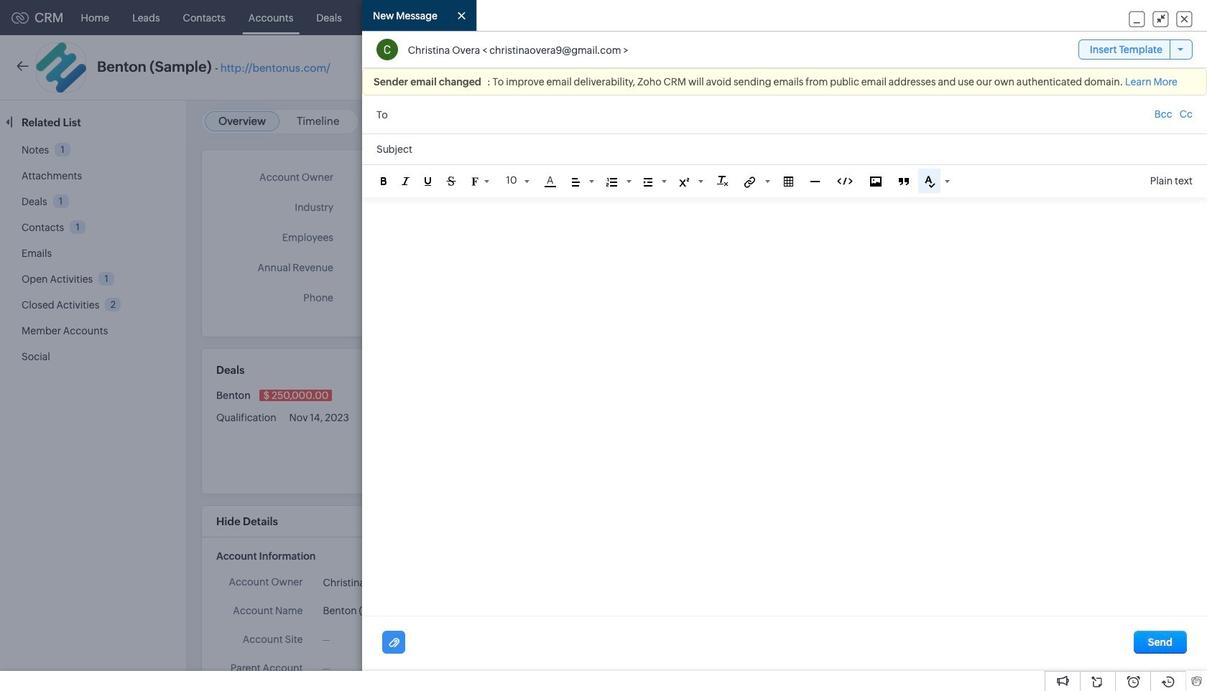 Task type: vqa. For each thing, say whether or not it's contained in the screenshot.
Links image at the right top of page
yes



Task type: describe. For each thing, give the bounding box(es) containing it.
create menu image
[[990, 9, 1008, 26]]

profile image
[[1142, 6, 1165, 29]]

search element
[[1017, 0, 1046, 35]]

indent image
[[643, 178, 652, 187]]

script image
[[679, 178, 689, 187]]

alignment image
[[572, 178, 580, 187]]

profile element
[[1134, 0, 1174, 35]]

list image
[[606, 178, 617, 187]]

search image
[[1025, 11, 1037, 24]]



Task type: locate. For each thing, give the bounding box(es) containing it.
logo image
[[11, 12, 29, 23]]

create menu element
[[981, 0, 1017, 35]]

calendar image
[[1055, 12, 1067, 23]]

Subject text field
[[362, 135, 1207, 165]]

links image
[[744, 177, 756, 188]]

spell check image
[[924, 176, 935, 188]]

previous record image
[[1151, 63, 1157, 72]]



